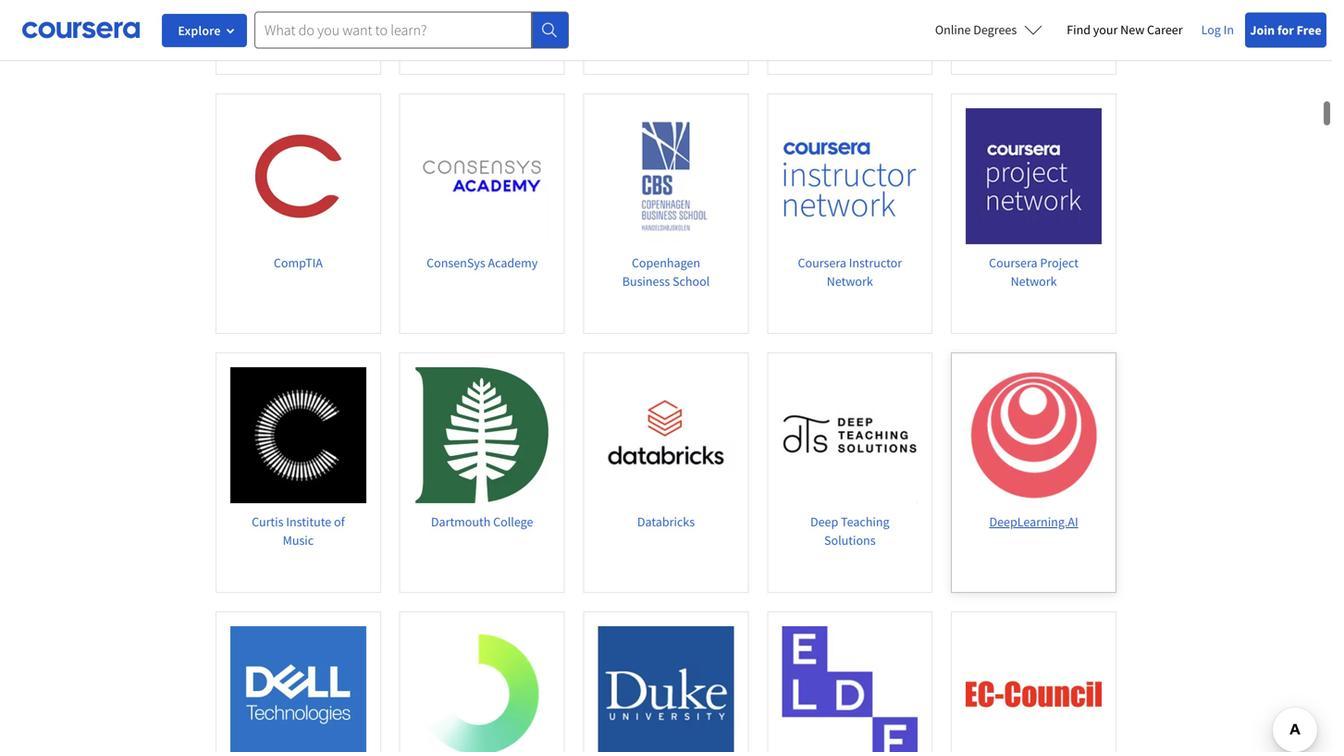 Task type: vqa. For each thing, say whether or not it's contained in the screenshot.
the bottom their
no



Task type: describe. For each thing, give the bounding box(es) containing it.
commonwealth education trust
[[990, 0, 1077, 30]]

coursera project network logo image
[[966, 108, 1102, 244]]

find your new career
[[1067, 21, 1183, 38]]

comptia link
[[215, 93, 381, 334]]

for
[[1277, 22, 1294, 38]]

deeplearning.ai
[[989, 513, 1078, 530]]

instructor
[[849, 254, 902, 271]]

databricks logo image
[[598, 367, 734, 503]]

free
[[1297, 22, 1322, 38]]

curtis
[[252, 513, 283, 530]]

certifications
[[262, 14, 334, 30]]

solutions
[[824, 532, 876, 548]]

coursera instructor network link
[[767, 93, 933, 334]]

databricks
[[637, 513, 695, 530]]

and
[[328, 0, 349, 12]]

deep teaching solutions
[[810, 513, 890, 548]]

teaching
[[841, 513, 890, 530]]

online
[[935, 21, 971, 38]]

commonwealth education trust link
[[951, 0, 1117, 75]]

coursera image
[[22, 15, 140, 45]]

curtis institute of music link
[[215, 352, 381, 593]]

network for project
[[1011, 273, 1057, 289]]

What do you want to learn? text field
[[254, 12, 532, 49]]

dartmouth
[[431, 513, 491, 530]]

coursera for coursera instructor network
[[798, 254, 846, 271]]

coursera project network
[[989, 254, 1079, 289]]

explore button
[[162, 14, 247, 47]]

deep teaching solutions link
[[767, 352, 933, 593]]

consensys academy logo image
[[414, 108, 550, 244]]

network for instructor
[[827, 273, 873, 289]]

comptia
[[274, 254, 323, 271]]

project
[[1040, 254, 1079, 271]]

cisco learning and certifications link
[[215, 0, 381, 75]]

career
[[1147, 21, 1183, 38]]

join for free
[[1250, 22, 1322, 38]]

dartmouth college logo image
[[414, 367, 550, 503]]

consensys
[[427, 254, 485, 271]]

online degrees button
[[920, 9, 1057, 50]]

school
[[673, 273, 710, 289]]

music
[[283, 532, 314, 548]]

log in
[[1201, 21, 1234, 38]]

in
[[1223, 21, 1234, 38]]

explore
[[178, 22, 221, 39]]

coursera instructor network logo image
[[782, 108, 918, 244]]

cisco learning and certifications
[[247, 0, 349, 30]]



Task type: locate. For each thing, give the bounding box(es) containing it.
business
[[622, 273, 670, 289]]

find
[[1067, 21, 1091, 38]]

copenhagen business school link
[[583, 93, 749, 334]]

coursera project network link
[[951, 93, 1117, 334]]

2 network from the left
[[1011, 273, 1057, 289]]

curtis institute of music logo image
[[230, 367, 366, 503]]

ec-council logo image
[[966, 626, 1102, 752]]

dell logo image
[[230, 626, 366, 752]]

coursera inside coursera instructor network
[[798, 254, 846, 271]]

curtis institute of music
[[252, 513, 345, 548]]

e-learning development fund logo image
[[782, 626, 918, 752]]

databricks link
[[583, 352, 749, 593]]

find your new career link
[[1057, 19, 1192, 42]]

academy
[[488, 254, 538, 271]]

of
[[334, 513, 345, 530]]

institute
[[286, 513, 331, 530]]

coursera instructor network
[[798, 254, 902, 289]]

copenhagen business school logo image
[[598, 108, 734, 244]]

copenhagen
[[632, 254, 700, 271]]

log
[[1201, 21, 1221, 38]]

degrees
[[973, 21, 1017, 38]]

cisco
[[247, 0, 276, 12]]

None search field
[[254, 12, 569, 49]]

coursera left the instructor in the right top of the page
[[798, 254, 846, 271]]

deeplearning.ai link
[[951, 352, 1117, 593]]

comptia logo image
[[230, 108, 366, 244]]

learning
[[279, 0, 326, 12]]

consensys academy link
[[399, 93, 565, 334]]

education
[[991, 14, 1046, 30]]

consensys academy
[[427, 254, 538, 271]]

log in link
[[1192, 19, 1243, 41]]

coursera for coursera project network
[[989, 254, 1037, 271]]

digital marketing institute logo image
[[414, 626, 550, 752]]

2 coursera from the left
[[989, 254, 1037, 271]]

coursera inside coursera project network
[[989, 254, 1037, 271]]

dartmouth college link
[[399, 352, 565, 593]]

network inside coursera instructor network
[[827, 273, 873, 289]]

deep teaching solutions logo image
[[782, 367, 918, 503]]

0 horizontal spatial coursera
[[798, 254, 846, 271]]

your
[[1093, 21, 1118, 38]]

1 horizontal spatial network
[[1011, 273, 1057, 289]]

network down the instructor in the right top of the page
[[827, 273, 873, 289]]

commonwealth
[[990, 0, 1077, 12]]

network down project
[[1011, 273, 1057, 289]]

new
[[1120, 21, 1145, 38]]

join
[[1250, 22, 1275, 38]]

duke university logo image
[[598, 626, 734, 752]]

copenhagen business school
[[622, 254, 710, 289]]

deep
[[810, 513, 838, 530]]

dartmouth college
[[431, 513, 533, 530]]

1 network from the left
[[827, 273, 873, 289]]

1 horizontal spatial coursera
[[989, 254, 1037, 271]]

1 coursera from the left
[[798, 254, 846, 271]]

deeplearning.ai logo image
[[966, 367, 1102, 503]]

college
[[493, 513, 533, 530]]

online degrees
[[935, 21, 1017, 38]]

join for free link
[[1245, 12, 1326, 48]]

trust
[[1049, 14, 1076, 30]]

network inside coursera project network
[[1011, 273, 1057, 289]]

0 horizontal spatial network
[[827, 273, 873, 289]]

coursera
[[798, 254, 846, 271], [989, 254, 1037, 271]]

coursera left project
[[989, 254, 1037, 271]]

network
[[827, 273, 873, 289], [1011, 273, 1057, 289]]



